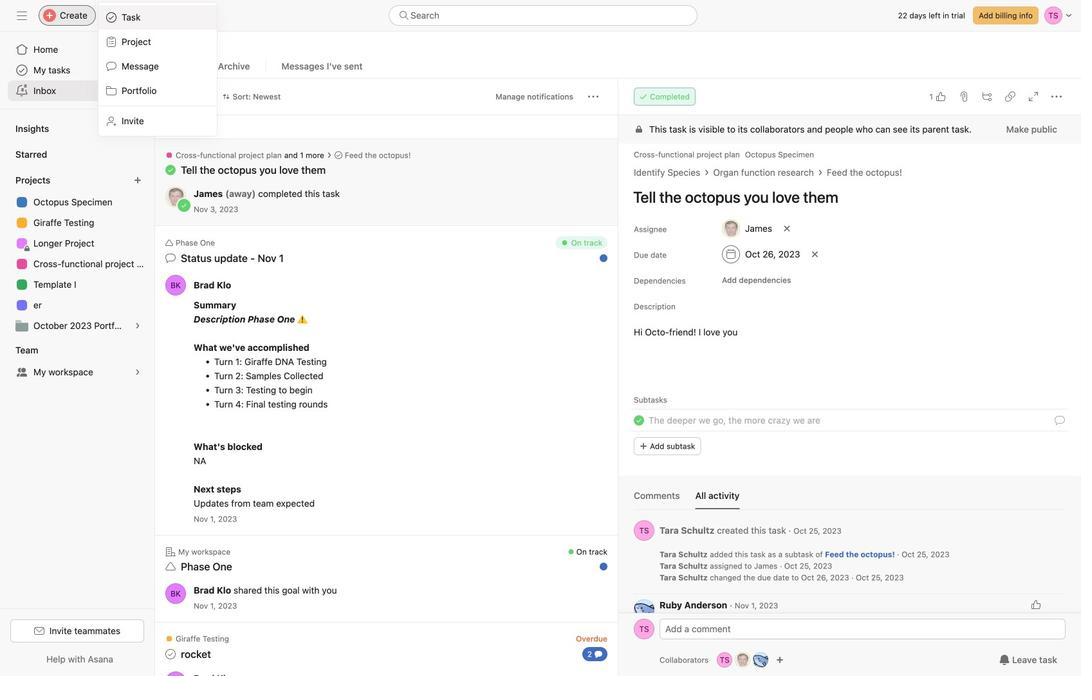 Task type: describe. For each thing, give the bounding box(es) containing it.
1 vertical spatial open user profile image
[[165, 583, 186, 604]]

2 add to bookmarks image from the top
[[573, 637, 583, 648]]

sort: newest image
[[223, 93, 230, 100]]

full screen image
[[1029, 91, 1039, 102]]

projects element
[[0, 169, 155, 339]]

0 likes. click to like this task comment image
[[1032, 599, 1042, 610]]

0 vertical spatial open user profile image
[[634, 520, 655, 541]]

status update icon image
[[165, 253, 176, 263]]

archive notification image
[[594, 241, 604, 251]]

1 like. click to like this task image
[[936, 91, 947, 102]]

add or remove collaborators image
[[717, 652, 733, 668]]

archive notification image
[[594, 551, 604, 561]]

see details, october 2023 portfolio image
[[134, 322, 142, 330]]

global element
[[0, 32, 155, 109]]

Completed checkbox
[[632, 413, 647, 428]]

add subtask image
[[983, 91, 993, 102]]



Task type: locate. For each thing, give the bounding box(es) containing it.
list item
[[619, 409, 1082, 432]]

tell the octopus you love them dialog
[[619, 79, 1082, 676]]

menu item
[[99, 5, 217, 30]]

1 add to bookmarks image from the top
[[573, 241, 583, 251]]

add to bookmarks image
[[573, 241, 583, 251], [573, 637, 583, 648]]

0 vertical spatial task name text field
[[625, 182, 1066, 212]]

add to bookmarks image right more actions image
[[573, 241, 583, 251]]

copy task link image
[[1006, 91, 1016, 102]]

0 vertical spatial open user profile image
[[165, 275, 186, 296]]

0 comments. click to go to subtask details and comments image
[[1055, 415, 1066, 426]]

new project or portfolio image
[[134, 176, 142, 184]]

attachments: add a file to this task, tell the octopus you love them image
[[959, 91, 970, 102]]

open user profile image
[[165, 275, 186, 296], [634, 599, 655, 620]]

more actions image
[[552, 241, 563, 251]]

leftcount image
[[595, 650, 603, 658]]

open user profile image
[[634, 520, 655, 541], [165, 583, 186, 604], [634, 619, 655, 639]]

add to bookmarks image left archive notifications "icon" on the right bottom of the page
[[573, 637, 583, 648]]

Task Name text field
[[625, 182, 1066, 212], [649, 413, 821, 428]]

archive notifications image
[[594, 637, 604, 648]]

1 vertical spatial open user profile image
[[634, 599, 655, 620]]

more actions for this task image
[[1052, 91, 1062, 102]]

1 vertical spatial add to bookmarks image
[[573, 637, 583, 648]]

1 horizontal spatial add or remove collaborators image
[[777, 656, 784, 664]]

add to bookmarks image
[[573, 551, 583, 561]]

more actions image
[[589, 91, 599, 102]]

main content
[[619, 115, 1082, 674]]

1 horizontal spatial open user profile image
[[634, 599, 655, 620]]

add or remove collaborators image
[[753, 652, 769, 668], [777, 656, 784, 664]]

tab list
[[634, 489, 1066, 510]]

clear due date image
[[812, 250, 819, 258]]

list box
[[389, 5, 698, 26]]

teams element
[[0, 339, 155, 385]]

completed image
[[632, 413, 647, 428]]

see details, my workspace image
[[134, 368, 142, 376]]

remove assignee image
[[784, 225, 791, 232]]

hide sidebar image
[[17, 10, 27, 21]]

0 horizontal spatial add or remove collaborators image
[[753, 652, 769, 668]]

1 vertical spatial task name text field
[[649, 413, 821, 428]]

0 vertical spatial add to bookmarks image
[[573, 241, 583, 251]]

tab list inside "tell the octopus you love them" dialog
[[634, 489, 1066, 510]]

⚠️ image
[[297, 314, 308, 325]]

2 vertical spatial open user profile image
[[634, 619, 655, 639]]

0 horizontal spatial open user profile image
[[165, 275, 186, 296]]



Task type: vqa. For each thing, say whether or not it's contained in the screenshot.
the bottom Completed icon
no



